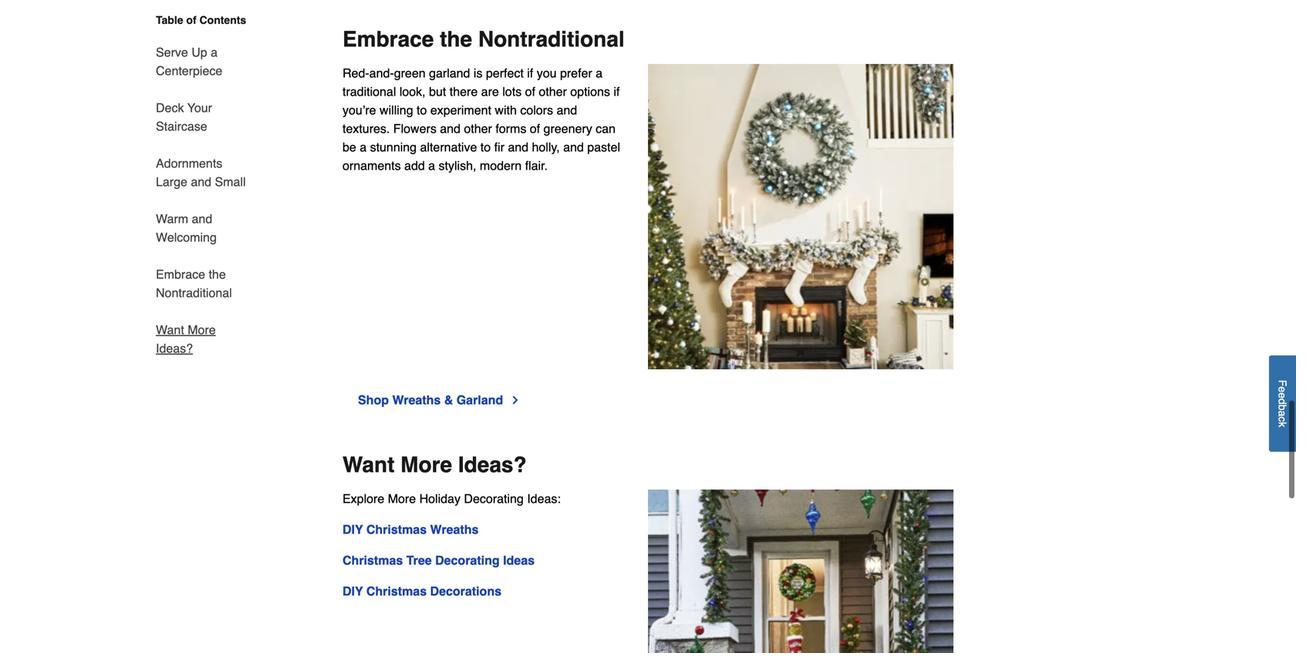 Task type: locate. For each thing, give the bounding box(es) containing it.
want down embrace the nontraditional link
[[156, 323, 184, 337]]

prefer
[[560, 66, 593, 80]]

to up flowers
[[417, 103, 427, 118]]

diy for diy christmas wreaths
[[343, 523, 363, 537]]

nontraditional
[[479, 27, 625, 52], [156, 286, 232, 300]]

0 horizontal spatial ideas?
[[156, 342, 193, 356]]

1 horizontal spatial if
[[614, 85, 620, 99]]

shop wreaths & garland
[[358, 393, 503, 408]]

fir
[[495, 140, 505, 155]]

willing
[[380, 103, 413, 118]]

a inside button
[[1277, 411, 1290, 417]]

stylish,
[[439, 159, 477, 173]]

1 vertical spatial want more ideas?
[[343, 453, 527, 478]]

nontraditional inside table of contents element
[[156, 286, 232, 300]]

to
[[417, 103, 427, 118], [481, 140, 491, 155]]

a right up
[[211, 45, 218, 59]]

ideas? down embrace the nontraditional link
[[156, 342, 193, 356]]

1 vertical spatial nontraditional
[[156, 286, 232, 300]]

1 horizontal spatial embrace
[[343, 27, 434, 52]]

1 horizontal spatial nontraditional
[[479, 27, 625, 52]]

embrace the nontraditional
[[343, 27, 625, 52], [156, 268, 232, 300]]

christmas tree decorating ideas link
[[343, 554, 535, 568]]

1 horizontal spatial to
[[481, 140, 491, 155]]

want more ideas?
[[156, 323, 216, 356], [343, 453, 527, 478]]

0 vertical spatial wreaths
[[393, 393, 441, 408]]

0 horizontal spatial embrace the nontraditional
[[156, 268, 232, 300]]

a inside "serve up a centerpiece"
[[211, 45, 218, 59]]

you
[[537, 66, 557, 80]]

2 diy from the top
[[343, 585, 363, 599]]

more
[[188, 323, 216, 337], [401, 453, 452, 478], [388, 492, 416, 507]]

ideas?
[[156, 342, 193, 356], [458, 453, 527, 478]]

nontraditional up "want more ideas?" link
[[156, 286, 232, 300]]

1 vertical spatial diy
[[343, 585, 363, 599]]

0 horizontal spatial to
[[417, 103, 427, 118]]

christmas down tree
[[367, 585, 427, 599]]

nontraditional up you
[[479, 27, 625, 52]]

a right add
[[429, 159, 435, 173]]

serve up a centerpiece
[[156, 45, 223, 78]]

embrace the nontraditional link
[[156, 256, 253, 312]]

2 e from the top
[[1277, 393, 1290, 399]]

0 horizontal spatial other
[[464, 122, 492, 136]]

you're
[[343, 103, 376, 118]]

be
[[343, 140, 357, 155]]

more up diy christmas wreaths at bottom left
[[388, 492, 416, 507]]

want inside table of contents element
[[156, 323, 184, 337]]

want more ideas? down embrace the nontraditional link
[[156, 323, 216, 356]]

wreaths down explore more holiday decorating ideas:
[[430, 523, 479, 537]]

0 vertical spatial the
[[440, 27, 473, 52]]

decorating
[[464, 492, 524, 507], [435, 554, 500, 568]]

of right lots
[[525, 85, 536, 99]]

greenery
[[544, 122, 593, 136]]

1 horizontal spatial other
[[539, 85, 567, 99]]

shop
[[358, 393, 389, 408]]

christmas
[[367, 523, 427, 537], [343, 554, 403, 568], [367, 585, 427, 599]]

e up b on the right
[[1277, 393, 1290, 399]]

0 horizontal spatial nontraditional
[[156, 286, 232, 300]]

0 vertical spatial want more ideas?
[[156, 323, 216, 356]]

1 vertical spatial embrace the nontraditional
[[156, 268, 232, 300]]

options
[[571, 85, 611, 99]]

other
[[539, 85, 567, 99], [464, 122, 492, 136]]

1 diy from the top
[[343, 523, 363, 537]]

modern
[[480, 159, 522, 173]]

0 horizontal spatial if
[[527, 66, 534, 80]]

0 horizontal spatial want
[[156, 323, 184, 337]]

ideas? inside "want more ideas?" link
[[156, 342, 193, 356]]

want more ideas? up holiday
[[343, 453, 527, 478]]

decorating left ideas:
[[464, 492, 524, 507]]

and up greenery
[[557, 103, 578, 118]]

the
[[440, 27, 473, 52], [209, 268, 226, 282]]

0 vertical spatial christmas
[[367, 523, 427, 537]]

embrace the nontraditional up is
[[343, 27, 625, 52]]

1 vertical spatial the
[[209, 268, 226, 282]]

0 vertical spatial more
[[188, 323, 216, 337]]

and
[[557, 103, 578, 118], [440, 122, 461, 136], [508, 140, 529, 155], [564, 140, 584, 155], [191, 175, 212, 189], [192, 212, 212, 226]]

1 horizontal spatial embrace the nontraditional
[[343, 27, 625, 52]]

other down you
[[539, 85, 567, 99]]

is
[[474, 66, 483, 80]]

d
[[1277, 399, 1290, 405]]

the down warm and welcoming link
[[209, 268, 226, 282]]

e
[[1277, 387, 1290, 393], [1277, 393, 1290, 399]]

of
[[186, 14, 197, 26], [525, 85, 536, 99], [530, 122, 540, 136]]

ornaments
[[343, 159, 401, 173]]

and up welcoming
[[192, 212, 212, 226]]

1 vertical spatial christmas
[[343, 554, 403, 568]]

if left you
[[527, 66, 534, 80]]

christmas left tree
[[343, 554, 403, 568]]

0 vertical spatial embrace the nontraditional
[[343, 27, 625, 52]]

flair.
[[525, 159, 548, 173]]

there
[[450, 85, 478, 99]]

serve up a centerpiece link
[[156, 34, 253, 90]]

wreaths left &
[[393, 393, 441, 408]]

more down embrace the nontraditional link
[[188, 323, 216, 337]]

f
[[1277, 381, 1290, 387]]

christmas up tree
[[367, 523, 427, 537]]

to left fir
[[481, 140, 491, 155]]

1 horizontal spatial want more ideas?
[[343, 453, 527, 478]]

embrace down welcoming
[[156, 268, 205, 282]]

1 vertical spatial embrace
[[156, 268, 205, 282]]

1 vertical spatial want
[[343, 453, 395, 478]]

want up 'explore'
[[343, 453, 395, 478]]

want
[[156, 323, 184, 337], [343, 453, 395, 478]]

of down colors
[[530, 122, 540, 136]]

0 vertical spatial ideas?
[[156, 342, 193, 356]]

0 horizontal spatial want more ideas?
[[156, 323, 216, 356]]

deck your staircase
[[156, 101, 212, 134]]

0 vertical spatial other
[[539, 85, 567, 99]]

c
[[1277, 417, 1290, 423]]

more up holiday
[[401, 453, 452, 478]]

diy christmas decorations
[[343, 585, 502, 599]]

1 vertical spatial if
[[614, 85, 620, 99]]

0 vertical spatial want
[[156, 323, 184, 337]]

if right "options"
[[614, 85, 620, 99]]

embrace the nontraditional down welcoming
[[156, 268, 232, 300]]

a
[[211, 45, 218, 59], [596, 66, 603, 80], [360, 140, 367, 155], [429, 159, 435, 173], [1277, 411, 1290, 417]]

flowers
[[394, 122, 437, 136]]

ideas:
[[527, 492, 561, 507]]

holiday
[[420, 492, 461, 507]]

1 vertical spatial wreaths
[[430, 523, 479, 537]]

of right table
[[186, 14, 197, 26]]

embrace up and-
[[343, 27, 434, 52]]

0 vertical spatial decorating
[[464, 492, 524, 507]]

1 e from the top
[[1277, 387, 1290, 393]]

0 horizontal spatial embrace
[[156, 268, 205, 282]]

up
[[192, 45, 207, 59]]

a front porch with grinch decorations, multicolor ornaments and a wreath on the door. image
[[648, 490, 954, 654]]

staircase
[[156, 119, 207, 134]]

f e e d b a c k button
[[1270, 356, 1297, 453]]

0 vertical spatial diy
[[343, 523, 363, 537]]

e up d
[[1277, 387, 1290, 393]]

textures.
[[343, 122, 390, 136]]

if
[[527, 66, 534, 80], [614, 85, 620, 99]]

but
[[429, 85, 446, 99]]

embrace inside embrace the nontraditional
[[156, 268, 205, 282]]

ideas? up explore more holiday decorating ideas:
[[458, 453, 527, 478]]

warm and welcoming link
[[156, 201, 253, 256]]

and right fir
[[508, 140, 529, 155]]

a up k
[[1277, 411, 1290, 417]]

and down the adornments
[[191, 175, 212, 189]]

2 vertical spatial christmas
[[367, 585, 427, 599]]

centerpiece
[[156, 64, 223, 78]]

k
[[1277, 423, 1290, 428]]

ideas
[[503, 554, 535, 568]]

explore
[[343, 492, 385, 507]]

0 vertical spatial nontraditional
[[479, 27, 625, 52]]

wreaths
[[393, 393, 441, 408], [430, 523, 479, 537]]

and inside adornments large and small
[[191, 175, 212, 189]]

lots
[[503, 85, 522, 99]]

other down experiment
[[464, 122, 492, 136]]

traditional
[[343, 85, 396, 99]]

and up the alternative
[[440, 122, 461, 136]]

decorating up 'decorations'
[[435, 554, 500, 568]]

the up the garland
[[440, 27, 473, 52]]

decorations
[[430, 585, 502, 599]]

experiment
[[431, 103, 492, 118]]

0 horizontal spatial the
[[209, 268, 226, 282]]

serve
[[156, 45, 188, 59]]

diy
[[343, 523, 363, 537], [343, 585, 363, 599]]

1 horizontal spatial ideas?
[[458, 453, 527, 478]]



Task type: vqa. For each thing, say whether or not it's contained in the screenshot.
top of
yes



Task type: describe. For each thing, give the bounding box(es) containing it.
with
[[495, 103, 517, 118]]

welcoming
[[156, 230, 217, 245]]

1 horizontal spatial want
[[343, 453, 395, 478]]

red-and-green garland is perfect if you prefer a traditional look, but there are lots of other options if you're willing to experiment with colors and textures. flowers and other forms of greenery can be a stunning alternative to fir and holly, and pastel ornaments add a stylish, modern flair.
[[343, 66, 621, 173]]

table
[[156, 14, 183, 26]]

garland
[[457, 393, 503, 408]]

a right be on the left top of page
[[360, 140, 367, 155]]

tree
[[407, 554, 432, 568]]

b
[[1277, 405, 1290, 411]]

warm and welcoming
[[156, 212, 217, 245]]

1 horizontal spatial the
[[440, 27, 473, 52]]

adornments large and small
[[156, 156, 246, 189]]

1 vertical spatial decorating
[[435, 554, 500, 568]]

and down greenery
[[564, 140, 584, 155]]

1 vertical spatial other
[[464, 122, 492, 136]]

small
[[215, 175, 246, 189]]

contents
[[200, 14, 246, 26]]

add
[[405, 159, 425, 173]]

stunning
[[370, 140, 417, 155]]

want more ideas? link
[[156, 312, 253, 358]]

adornments large and small link
[[156, 145, 253, 201]]

forms
[[496, 122, 527, 136]]

want more ideas? inside table of contents element
[[156, 323, 216, 356]]

christmas tree decorating ideas
[[343, 554, 535, 568]]

and-
[[370, 66, 394, 80]]

1 vertical spatial of
[[525, 85, 536, 99]]

the inside table of contents element
[[209, 268, 226, 282]]

green
[[394, 66, 426, 80]]

2 vertical spatial of
[[530, 122, 540, 136]]

diy for diy christmas decorations
[[343, 585, 363, 599]]

your
[[187, 101, 212, 115]]

more inside want more ideas?
[[188, 323, 216, 337]]

red-
[[343, 66, 370, 80]]

christmas for diy christmas wreaths
[[367, 523, 427, 537]]

colors
[[521, 103, 554, 118]]

are
[[481, 85, 499, 99]]

shop wreaths & garland link
[[358, 392, 522, 410]]

holly,
[[532, 140, 560, 155]]

large
[[156, 175, 188, 189]]

1 vertical spatial ideas?
[[458, 453, 527, 478]]

deck
[[156, 101, 184, 115]]

alternative
[[420, 140, 477, 155]]

explore more holiday decorating ideas:
[[343, 492, 561, 507]]

2 vertical spatial more
[[388, 492, 416, 507]]

garland
[[429, 66, 470, 80]]

0 vertical spatial embrace
[[343, 27, 434, 52]]

pastel
[[588, 140, 621, 155]]

&
[[444, 393, 453, 408]]

diy christmas wreaths
[[343, 523, 479, 537]]

christmas for diy christmas decorations
[[367, 585, 427, 599]]

table of contents element
[[137, 12, 253, 358]]

0 vertical spatial of
[[186, 14, 197, 26]]

adornments
[[156, 156, 223, 171]]

0 vertical spatial to
[[417, 103, 427, 118]]

embrace the nontraditional inside table of contents element
[[156, 268, 232, 300]]

look,
[[400, 85, 426, 99]]

can
[[596, 122, 616, 136]]

and inside warm and welcoming
[[192, 212, 212, 226]]

table of contents
[[156, 14, 246, 26]]

1 vertical spatial to
[[481, 140, 491, 155]]

chevron right image
[[510, 395, 522, 407]]

warm
[[156, 212, 188, 226]]

f e e d b a c k
[[1277, 381, 1290, 428]]

0 vertical spatial if
[[527, 66, 534, 80]]

a up "options"
[[596, 66, 603, 80]]

a living room with a fireplace, a christmas tree and a large wreath lined with stockings. image
[[648, 64, 954, 370]]

diy christmas wreaths link
[[343, 523, 479, 537]]

perfect
[[486, 66, 524, 80]]

deck your staircase link
[[156, 90, 253, 145]]

1 vertical spatial more
[[401, 453, 452, 478]]

diy christmas decorations link
[[343, 585, 502, 599]]



